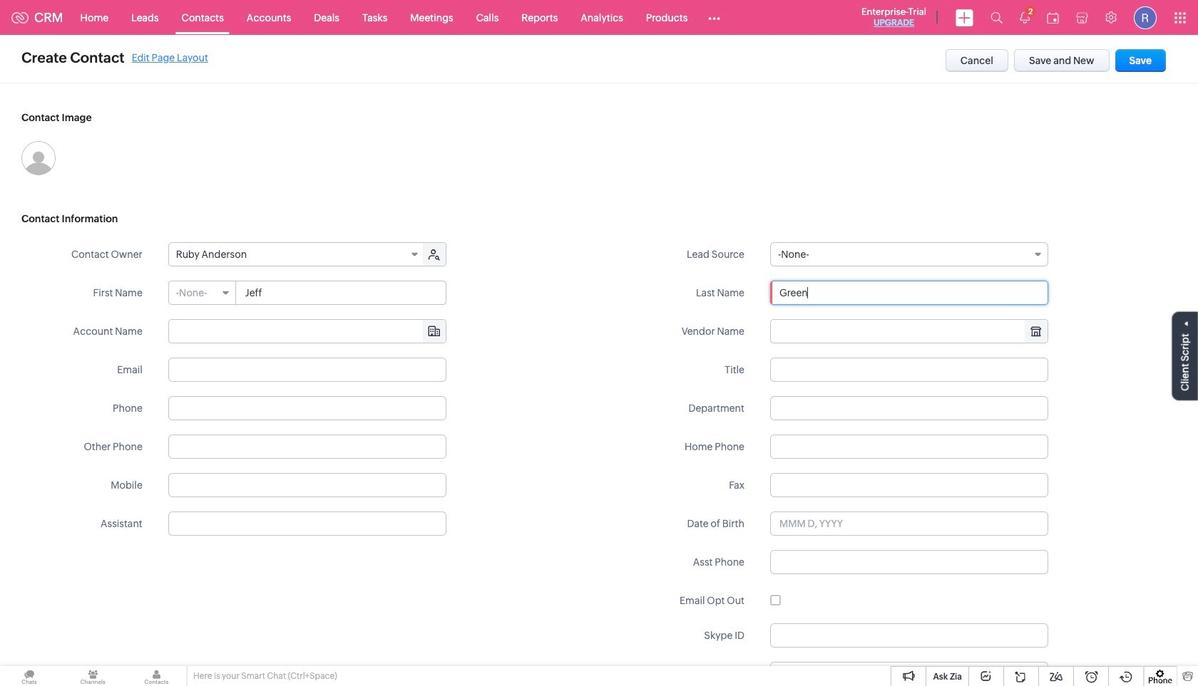 Task type: vqa. For each thing, say whether or not it's contained in the screenshot.
Signals element
yes



Task type: describe. For each thing, give the bounding box(es) containing it.
profile image
[[1134, 6, 1157, 29]]

MMM D, YYYY text field
[[770, 512, 1048, 536]]

profile element
[[1125, 0, 1165, 35]]

Other Modules field
[[699, 6, 730, 29]]

calendar image
[[1047, 12, 1059, 23]]

logo image
[[11, 12, 29, 23]]



Task type: locate. For each thing, give the bounding box(es) containing it.
create menu image
[[956, 9, 974, 26]]

chats image
[[0, 667, 59, 687]]

None text field
[[770, 281, 1048, 305], [168, 358, 446, 382], [770, 435, 1048, 459], [168, 474, 446, 498], [770, 281, 1048, 305], [168, 358, 446, 382], [770, 435, 1048, 459], [168, 474, 446, 498]]

None field
[[770, 242, 1048, 267], [169, 243, 424, 266], [169, 282, 236, 305], [169, 320, 446, 343], [771, 320, 1048, 343], [770, 242, 1048, 267], [169, 243, 424, 266], [169, 282, 236, 305], [169, 320, 446, 343], [771, 320, 1048, 343]]

channels image
[[64, 667, 122, 687]]

signals element
[[1011, 0, 1038, 35]]

search image
[[991, 11, 1003, 24]]

search element
[[982, 0, 1011, 35]]

None text field
[[237, 282, 446, 305], [169, 320, 446, 343], [770, 358, 1048, 382], [168, 397, 446, 421], [770, 397, 1048, 421], [168, 435, 446, 459], [770, 474, 1048, 498], [168, 512, 446, 536], [770, 551, 1048, 575], [770, 624, 1048, 648], [770, 663, 1048, 687], [237, 282, 446, 305], [169, 320, 446, 343], [770, 358, 1048, 382], [168, 397, 446, 421], [770, 397, 1048, 421], [168, 435, 446, 459], [770, 474, 1048, 498], [168, 512, 446, 536], [770, 551, 1048, 575], [770, 624, 1048, 648], [770, 663, 1048, 687]]

create menu element
[[947, 0, 982, 35]]

contacts image
[[127, 667, 186, 687]]

image image
[[21, 141, 56, 175]]



